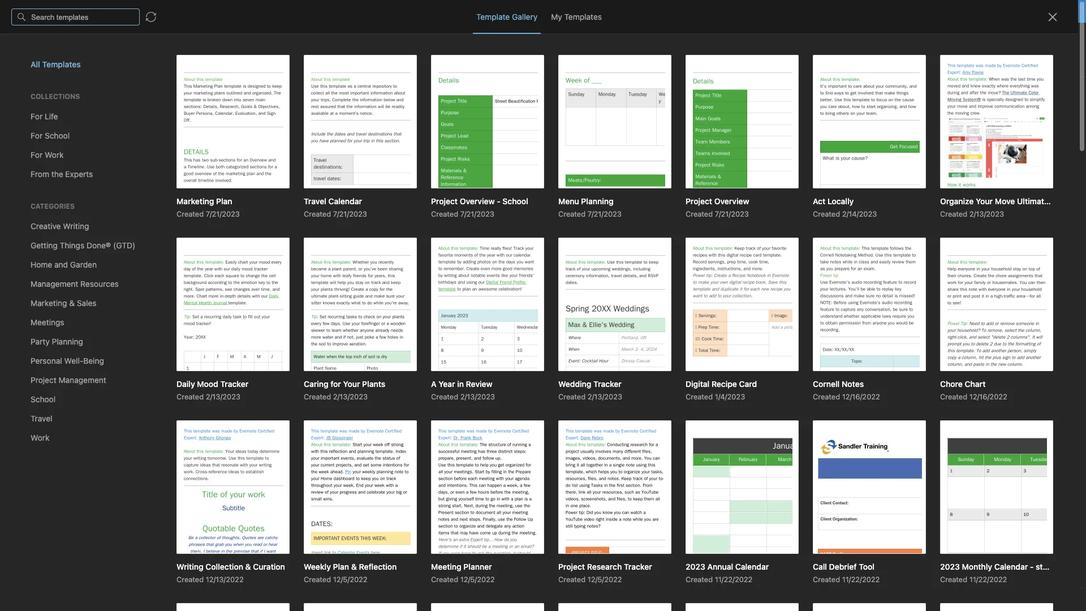 Task type: vqa. For each thing, say whether or not it's contained in the screenshot.
second tab from right
no



Task type: describe. For each thing, give the bounding box(es) containing it.
task 1 - task 2
[[151, 439, 204, 448]]

1 task from the left
[[151, 439, 167, 448]]

tasks button
[[0, 143, 135, 161]]

across
[[565, 7, 589, 16]]

edited
[[378, 57, 401, 67]]

new
[[25, 65, 41, 74]]

2023
[[443, 57, 462, 67]]

1 inside what went well? project 1 what didn't go well? project 2 what can i improve on? project3 a few minutes ago
[[240, 235, 244, 245]]

can
[[207, 247, 220, 256]]

for
[[213, 303, 225, 312]]

try evernote personal for free: sync across all your devices. cancel anytime.
[[425, 7, 711, 16]]

one
[[151, 191, 164, 200]]

in
[[320, 179, 326, 189]]

now for do
[[163, 303, 178, 312]]

ago down do
[[197, 454, 209, 462]]

now for just
[[166, 123, 179, 131]]

first notebook
[[400, 32, 451, 40]]

keep
[[206, 179, 223, 189]]

ago down and at top left
[[197, 193, 209, 201]]

17,
[[431, 57, 441, 67]]

a inside start (and finish) all the books you've been wanti ng to read and keep your ideas about them all in one place. tip: if you're reading a physical book, take pictu...
[[268, 191, 272, 200]]

2 vertical spatial all
[[309, 179, 317, 189]]

few inside button
[[156, 395, 168, 403]]

didn't
[[267, 235, 288, 245]]

future
[[241, 303, 263, 312]]

shared
[[25, 209, 51, 218]]

ideas
[[244, 179, 263, 189]]

about
[[265, 179, 286, 189]]

nov
[[415, 57, 429, 67]]

2 horizontal spatial all
[[591, 7, 599, 16]]

finish)
[[189, 167, 212, 177]]

5 minutes ago
[[151, 531, 196, 539]]

last edited on nov 17, 2023
[[361, 57, 462, 67]]

the inside start (and finish) all the books you've been wanti ng to read and keep your ideas about them all in one place. tip: if you're reading a physical book, take pictu...
[[224, 167, 236, 177]]

minutes up 'things to do'
[[170, 395, 195, 403]]

2 task from the left
[[181, 439, 198, 448]]

1 few from the top
[[156, 193, 168, 201]]

home link
[[0, 89, 136, 107]]

ago up do
[[197, 395, 209, 403]]

expand note image
[[359, 29, 373, 43]]

only you
[[979, 32, 1009, 40]]

a few minutes ago inside button
[[151, 395, 209, 403]]

things
[[151, 427, 176, 436]]

share button
[[1018, 27, 1060, 45]]

start (and finish) all the books you've been wanti ng to read and keep your ideas about them all in one place. tip: if you're reading a physical book, take pictu...
[[151, 167, 332, 212]]

been
[[289, 167, 307, 177]]

1 a few minutes ago from the top
[[151, 193, 209, 201]]

what went well? project 1 what didn't go well? project 2 what can i improve on? project3 a few minutes ago
[[151, 235, 320, 269]]

on?
[[258, 247, 271, 256]]

5 few from the top
[[156, 454, 168, 462]]

only
[[979, 32, 995, 40]]

1 vertical spatial project
[[151, 247, 176, 256]]

home
[[25, 93, 47, 102]]

1 do from the left
[[151, 303, 161, 312]]

personal
[[475, 7, 507, 16]]

1 vertical spatial the
[[227, 303, 238, 312]]

tree containing home
[[0, 89, 136, 549]]

devices.
[[620, 7, 650, 16]]

with
[[53, 209, 68, 218]]

saved
[[1058, 596, 1078, 604]]

all changes saved
[[1016, 596, 1078, 604]]

0 vertical spatial your
[[601, 7, 618, 16]]

tip:
[[190, 191, 204, 200]]

add tag image
[[378, 593, 391, 607]]

add a reminder image
[[358, 593, 372, 607]]

your inside start (and finish) all the books you've been wanti ng to read and keep your ideas about them all in one place. tip: if you're reading a physical book, take pictu...
[[226, 179, 242, 189]]

minutes down the task 1 - task 2
[[170, 454, 195, 462]]

reading
[[238, 191, 266, 200]]

5 minutes ago button
[[136, 485, 351, 553]]

anytime.
[[679, 7, 711, 16]]

you've
[[263, 167, 287, 177]]

tasks
[[25, 148, 46, 157]]

0 vertical spatial project
[[212, 235, 238, 245]]

5
[[151, 531, 155, 539]]

(and
[[171, 167, 187, 177]]

start
[[151, 167, 168, 177]]

1 vertical spatial 1
[[169, 439, 173, 448]]



Task type: locate. For each thing, give the bounding box(es) containing it.
2
[[179, 247, 183, 256], [200, 439, 204, 448]]

few inside what went well? project 1 what didn't go well? project 2 what can i improve on? project3 a few minutes ago
[[156, 261, 168, 269]]

take
[[151, 203, 166, 212]]

0 horizontal spatial 2
[[179, 247, 183, 256]]

the right for
[[227, 303, 238, 312]]

if
[[206, 191, 211, 200]]

trash
[[25, 234, 45, 243]]

shortcuts button
[[0, 107, 135, 125]]

4 a few minutes ago from the top
[[151, 454, 209, 462]]

1 vertical spatial your
[[226, 179, 242, 189]]

now right just
[[166, 123, 179, 131]]

all
[[591, 7, 599, 16], [214, 167, 222, 177], [309, 179, 317, 189]]

try
[[425, 7, 437, 16]]

1 up improve
[[240, 235, 244, 245]]

wanti
[[309, 167, 332, 177]]

them
[[289, 179, 307, 189]]

a few minutes ago button
[[136, 349, 351, 417]]

and
[[190, 179, 204, 189]]

to down start
[[162, 179, 169, 189]]

2 right -
[[200, 439, 204, 448]]

0 vertical spatial to
[[162, 179, 169, 189]]

well?
[[192, 235, 210, 245], [302, 235, 320, 245]]

changes
[[1027, 596, 1056, 604]]

book,
[[306, 191, 327, 200]]

1 horizontal spatial to
[[178, 427, 186, 436]]

for
[[509, 7, 520, 16]]

2 do from the left
[[180, 303, 190, 312]]

0 horizontal spatial all
[[214, 167, 222, 177]]

2 a few minutes ago from the top
[[151, 318, 209, 326]]

your left devices.
[[601, 7, 618, 16]]

notebooks link
[[0, 168, 135, 186]]

all left in
[[309, 179, 317, 189]]

1 horizontal spatial well?
[[302, 235, 320, 245]]

things to do
[[151, 427, 197, 436]]

1 vertical spatial now
[[163, 303, 178, 312]]

place.
[[166, 191, 188, 200]]

1 horizontal spatial 1
[[240, 235, 244, 245]]

ago
[[197, 193, 209, 201], [197, 261, 209, 269], [197, 318, 209, 326], [197, 395, 209, 403], [197, 454, 209, 462], [184, 531, 196, 539]]

shared with me
[[25, 209, 82, 218]]

1 horizontal spatial do
[[180, 303, 190, 312]]

0 horizontal spatial do
[[151, 303, 161, 312]]

minutes up pictu...
[[170, 193, 195, 201]]

your up you're on the left top
[[226, 179, 242, 189]]

you
[[997, 32, 1009, 40]]

None search field
[[15, 33, 121, 53]]

1 left -
[[169, 439, 173, 448]]

-
[[175, 439, 179, 448]]

notebooks
[[25, 172, 65, 182]]

2 down went
[[179, 247, 183, 256]]

cancel
[[652, 7, 677, 16]]

0 vertical spatial 2
[[179, 247, 183, 256]]

minutes down went
[[170, 261, 195, 269]]

all
[[1016, 596, 1025, 604]]

what left the can at left top
[[185, 247, 205, 256]]

books
[[238, 167, 260, 177]]

1 horizontal spatial all
[[309, 179, 317, 189]]

all up keep
[[214, 167, 222, 177]]

i
[[222, 247, 224, 256]]

the left books
[[224, 167, 236, 177]]

do
[[188, 427, 197, 436]]

what left went
[[151, 235, 170, 245]]

ago down soon
[[197, 318, 209, 326]]

minutes right 5
[[157, 531, 182, 539]]

4 few from the top
[[156, 395, 168, 403]]

few
[[156, 193, 168, 201], [156, 261, 168, 269], [156, 318, 168, 326], [156, 395, 168, 403], [156, 454, 168, 462]]

free:
[[522, 7, 541, 16]]

me
[[70, 209, 82, 218]]

your
[[601, 7, 618, 16], [226, 179, 242, 189]]

the
[[224, 167, 236, 177], [227, 303, 238, 312]]

physical
[[274, 191, 304, 200]]

project
[[212, 235, 238, 245], [151, 247, 176, 256]]

trash link
[[0, 229, 135, 247]]

1 horizontal spatial 2
[[200, 439, 204, 448]]

shortcuts
[[25, 111, 61, 121]]

to inside start (and finish) all the books you've been wanti ng to read and keep your ideas about them all in one place. tip: if you're reading a physical book, take pictu...
[[162, 179, 169, 189]]

1 horizontal spatial your
[[601, 7, 618, 16]]

first
[[400, 32, 415, 40]]

soon
[[193, 303, 210, 312]]

just now
[[151, 123, 179, 131]]

0 vertical spatial 1
[[240, 235, 244, 245]]

0 horizontal spatial project
[[151, 247, 176, 256]]

first notebook button
[[386, 28, 455, 44]]

0 horizontal spatial 1
[[169, 439, 173, 448]]

just
[[151, 123, 164, 131]]

a
[[268, 191, 272, 200], [151, 193, 154, 201], [151, 261, 154, 269], [151, 318, 154, 326], [151, 395, 154, 403], [151, 454, 154, 462]]

last
[[361, 57, 376, 67]]

0 horizontal spatial task
[[151, 439, 167, 448]]

now
[[166, 123, 179, 131], [163, 303, 178, 312]]

sync
[[545, 7, 563, 16]]

now inside 'button'
[[166, 123, 179, 131]]

tree
[[0, 89, 136, 549]]

notebook
[[417, 32, 451, 40]]

notes
[[25, 129, 47, 139]]

a inside button
[[151, 395, 154, 403]]

1
[[240, 235, 244, 245], [169, 439, 173, 448]]

now left soon
[[163, 303, 178, 312]]

minutes down soon
[[170, 318, 195, 326]]

what up on?
[[246, 235, 265, 245]]

project3
[[273, 247, 304, 256]]

1 vertical spatial to
[[178, 427, 186, 436]]

on
[[403, 57, 413, 67]]

1 well? from the left
[[192, 235, 210, 245]]

settings image
[[115, 9, 129, 23]]

2 horizontal spatial what
[[246, 235, 265, 245]]

2 few from the top
[[156, 261, 168, 269]]

you're
[[213, 191, 236, 200]]

0 horizontal spatial what
[[151, 235, 170, 245]]

note window element
[[0, 0, 1087, 611]]

a few minutes ago up 'things to do'
[[151, 395, 209, 403]]

just now button
[[136, 77, 351, 145]]

0 vertical spatial now
[[166, 123, 179, 131]]

ago down the can at left top
[[197, 261, 209, 269]]

go
[[290, 235, 300, 245]]

a few minutes ago down soon
[[151, 318, 209, 326]]

1 vertical spatial all
[[214, 167, 222, 177]]

task down things
[[151, 439, 167, 448]]

do
[[151, 303, 161, 312], [180, 303, 190, 312]]

Search text field
[[15, 33, 121, 53]]

a few minutes ago up pictu...
[[151, 193, 209, 201]]

project up i
[[212, 235, 238, 245]]

3 a few minutes ago from the top
[[151, 395, 209, 403]]

task down do
[[181, 439, 198, 448]]

0 horizontal spatial well?
[[192, 235, 210, 245]]

Note Editor text field
[[0, 0, 1087, 611]]

project down went
[[151, 247, 176, 256]]

ago right 5
[[184, 531, 196, 539]]

went
[[172, 235, 190, 245]]

all right across on the top of the page
[[591, 7, 599, 16]]

1 vertical spatial 2
[[200, 439, 204, 448]]

to left do
[[178, 427, 186, 436]]

2 well? from the left
[[302, 235, 320, 245]]

minutes inside what went well? project 1 what didn't go well? project 2 what can i improve on? project3 a few minutes ago
[[170, 261, 195, 269]]

2 inside what went well? project 1 what didn't go well? project 2 what can i improve on? project3 a few minutes ago
[[179, 247, 183, 256]]

pictu...
[[168, 203, 193, 212]]

ago inside what went well? project 1 what didn't go well? project 2 what can i improve on? project3 a few minutes ago
[[197, 261, 209, 269]]

0 vertical spatial all
[[591, 7, 599, 16]]

new button
[[7, 59, 129, 80]]

1 horizontal spatial task
[[181, 439, 198, 448]]

0 vertical spatial the
[[224, 167, 236, 177]]

3 few from the top
[[156, 318, 168, 326]]

well? right the go
[[302, 235, 320, 245]]

well? up the can at left top
[[192, 235, 210, 245]]

1 horizontal spatial project
[[212, 235, 238, 245]]

do now do soon for the future
[[151, 303, 263, 312]]

1 horizontal spatial what
[[185, 247, 205, 256]]

improve
[[226, 247, 256, 256]]

share
[[1028, 31, 1050, 41]]

0 horizontal spatial your
[[226, 179, 242, 189]]

evernote
[[439, 7, 473, 16]]

what
[[151, 235, 170, 245], [246, 235, 265, 245], [185, 247, 205, 256]]

read
[[171, 179, 188, 189]]

a few minutes ago down the task 1 - task 2
[[151, 454, 209, 462]]

a inside what went well? project 1 what didn't go well? project 2 what can i improve on? project3 a few minutes ago
[[151, 261, 154, 269]]

0 horizontal spatial to
[[162, 179, 169, 189]]

shared with me link
[[0, 204, 135, 222]]

notes link
[[0, 125, 135, 143]]

ng
[[151, 167, 332, 189]]



